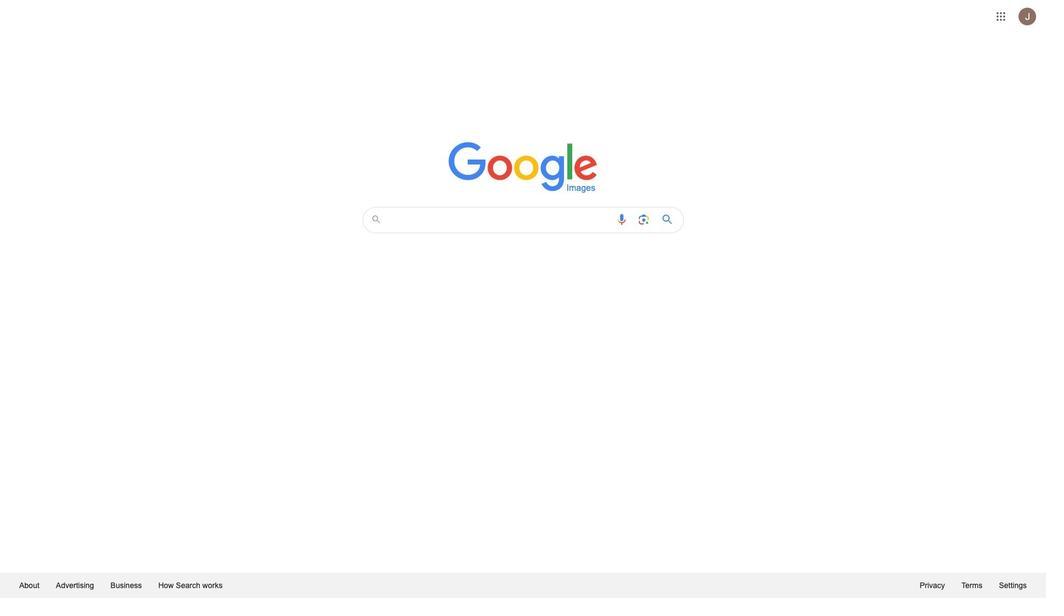 Task type: locate. For each thing, give the bounding box(es) containing it.
search by voice image
[[615, 213, 629, 226]]

search by image image
[[637, 213, 651, 226]]

None search field
[[11, 204, 1036, 234]]



Task type: describe. For each thing, give the bounding box(es) containing it.
google images image
[[449, 142, 598, 193]]



Task type: vqa. For each thing, say whether or not it's contained in the screenshot.
Search by image in the top of the page
yes



